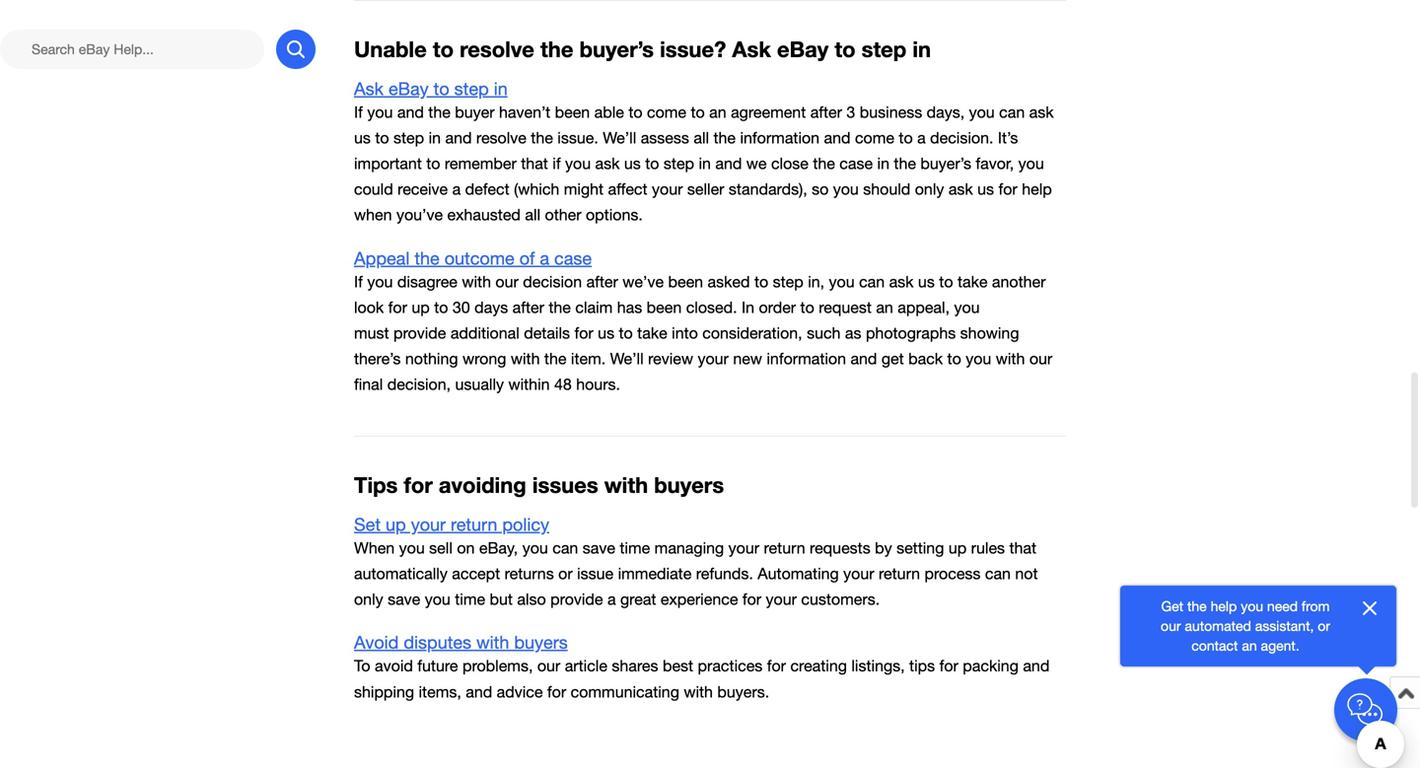 Task type: locate. For each thing, give the bounding box(es) containing it.
us down favor,
[[978, 180, 995, 198]]

shipping
[[354, 683, 414, 701]]

return
[[451, 515, 498, 535], [764, 539, 806, 557], [879, 565, 921, 583]]

request
[[819, 298, 872, 317]]

step
[[862, 36, 907, 62], [455, 78, 489, 99], [394, 129, 424, 147], [664, 154, 695, 173], [773, 273, 804, 291]]

0 horizontal spatial that
[[521, 154, 548, 173]]

new
[[733, 350, 763, 368]]

to
[[433, 36, 454, 62], [835, 36, 856, 62], [434, 78, 450, 99], [629, 103, 643, 121], [691, 103, 705, 121], [375, 129, 389, 147], [899, 129, 913, 147], [426, 154, 441, 173], [646, 154, 660, 173], [755, 273, 769, 291], [940, 273, 954, 291], [434, 298, 448, 317], [801, 298, 815, 317], [619, 324, 633, 342], [948, 350, 962, 368]]

unable
[[354, 36, 427, 62]]

buyer's up the able
[[580, 36, 654, 62]]

disagree
[[397, 273, 458, 291]]

ask inside appeal the outcome of a case if you disagree with our decision after we've been asked to step in, you can ask us to take another look for up to 30 days after the claim has been closed. in order to request an appeal, you must provide additional details for us to take into consideration, such as photographs showing there's nothing wrong with the item. we'll review your new information and get back to you with our final decision, usually within 48 hours.
[[890, 273, 914, 291]]

for inside ask ebay to step in if you and the buyer haven't been able to come to an agreement after 3 business days, you can ask us to step in and resolve the issue. we'll assess all the information and come to a decision. it's important to remember that if you ask us to step in and we close the case in the buyer's favor, you could receive a defect (which might affect your seller standards), so you should only ask us for help when you've exhausted all other options.
[[999, 180, 1018, 198]]

an left 'agreement' at the top of page
[[710, 103, 727, 121]]

2 vertical spatial up
[[949, 539, 967, 557]]

if inside ask ebay to step in if you and the buyer haven't been able to come to an agreement after 3 business days, you can ask us to step in and resolve the issue. we'll assess all the information and come to a decision. it's important to remember that if you ask us to step in and we close the case in the buyer's favor, you could receive a defect (which might affect your seller standards), so you should only ask us for help when you've exhausted all other options.
[[354, 103, 363, 121]]

help up "automated"
[[1211, 598, 1238, 615]]

1 vertical spatial up
[[386, 515, 406, 535]]

come down "business"
[[855, 129, 895, 147]]

with down 'time but'
[[477, 633, 509, 653]]

with inside avoid disputes with buyers to avoid future problems, our article shares best practices for creating listings, tips for packing and shipping items, and advice for communicating with buyers.
[[477, 633, 509, 653]]

1 horizontal spatial up
[[412, 298, 430, 317]]

your left seller
[[652, 180, 683, 198]]

1 vertical spatial we'll
[[610, 350, 644, 368]]

also provide
[[517, 591, 603, 609]]

1 horizontal spatial save
[[583, 539, 616, 557]]

avoid disputes with buyers link
[[354, 633, 568, 653]]

1 horizontal spatial help
[[1211, 598, 1238, 615]]

after
[[811, 103, 843, 121], [587, 273, 619, 291], [513, 298, 545, 317]]

1 horizontal spatial only
[[915, 180, 945, 198]]

the up "haven't"
[[541, 36, 574, 62]]

decision
[[523, 273, 582, 291]]

sell
[[429, 539, 453, 557]]

avoid
[[354, 633, 399, 653]]

resolve up remember
[[476, 129, 527, 147]]

can inside appeal the outcome of a case if you disagree with our decision after we've been asked to step in, you can ask us to take another look for up to 30 days after the claim has been closed. in order to request an appeal, you must provide additional details for us to take into consideration, such as photographs showing there's nothing wrong with the item. we'll review your new information and get back to you with our final decision, usually within 48 hours.
[[859, 273, 885, 291]]

1 horizontal spatial that
[[1010, 539, 1037, 557]]

0 horizontal spatial buyers
[[514, 633, 568, 653]]

return down by
[[879, 565, 921, 583]]

1 vertical spatial been
[[668, 273, 704, 291]]

1 vertical spatial all
[[525, 206, 541, 224]]

1 horizontal spatial case
[[840, 154, 873, 173]]

for
[[999, 180, 1018, 198], [388, 298, 407, 317], [575, 324, 594, 342], [404, 472, 433, 498], [743, 591, 762, 609], [767, 657, 786, 676]]

the up if at the top left of the page
[[531, 129, 553, 147]]

ask right days,
[[1030, 103, 1054, 121]]

a down "business"
[[918, 129, 926, 147]]

step inside appeal the outcome of a case if you disagree with our decision after we've been asked to step in, you can ask us to take another look for up to 30 days after the claim has been closed. in order to request an appeal, you must provide additional details for us to take into consideration, such as photographs showing there's nothing wrong with the item. we'll review your new information and get back to you with our final decision, usually within 48 hours.
[[773, 273, 804, 291]]

that up "not" at the bottom
[[1010, 539, 1037, 557]]

case up decision
[[555, 248, 592, 269]]

up inside appeal the outcome of a case if you disagree with our decision after we've been asked to step in, you can ask us to take another look for up to 30 days after the claim has been closed. in order to request an appeal, you must provide additional details for us to take into consideration, such as photographs showing there's nothing wrong with the item. we'll review your new information and get back to you with our final decision, usually within 48 hours.
[[412, 298, 430, 317]]

in up "haven't"
[[494, 78, 508, 99]]

up up process
[[949, 539, 967, 557]]

close
[[772, 154, 809, 173]]

1 horizontal spatial buyers
[[654, 472, 724, 498]]

showing
[[961, 324, 1020, 342]]

you up showing
[[955, 298, 980, 317]]

an inside "get the help you need from our automated assistant, or contact an agent."
[[1243, 638, 1258, 654]]

our left article
[[538, 657, 561, 676]]

in up days,
[[913, 36, 932, 62]]

practices
[[698, 657, 763, 676]]

that inside the set up your return policy when you sell on ebay, you can save time managing your return requests by setting up rules that automatically accept returns or issue immediate refunds. automating your return process can not only save you time but also provide a great experience for your customers.
[[1010, 539, 1037, 557]]

up down disagree
[[412, 298, 430, 317]]

1 vertical spatial take
[[638, 324, 668, 342]]

for down refunds.
[[743, 591, 762, 609]]

we'll up hours.
[[610, 350, 644, 368]]

ebay up 'agreement' at the top of page
[[778, 36, 829, 62]]

exhausted
[[447, 206, 521, 224]]

must provide
[[354, 324, 446, 342]]

ask ebay to step in link
[[354, 78, 508, 99]]

1 vertical spatial that
[[1010, 539, 1037, 557]]

only right the should
[[915, 180, 945, 198]]

2 vertical spatial an
[[1243, 638, 1258, 654]]

ebay,
[[479, 539, 518, 557]]

0 horizontal spatial ebay
[[389, 78, 429, 99]]

shares best
[[612, 657, 694, 676]]

avoid future problems,
[[375, 657, 533, 676]]

0 horizontal spatial case
[[555, 248, 592, 269]]

been up closed.
[[668, 273, 704, 291]]

0 vertical spatial up
[[412, 298, 430, 317]]

other
[[545, 206, 582, 224]]

in
[[742, 298, 755, 317]]

resolve inside ask ebay to step in if you and the buyer haven't been able to come to an agreement after 3 business days, you can ask us to step in and resolve the issue. we'll assess all the information and come to a decision. it's important to remember that if you ask us to step in and we close the case in the buyer's favor, you could receive a defect (which might affect your seller standards), so you should only ask us for help when you've exhausted all other options.
[[476, 129, 527, 147]]

2 vertical spatial after
[[513, 298, 545, 317]]

only
[[915, 180, 945, 198], [354, 591, 383, 609]]

0 horizontal spatial all
[[525, 206, 541, 224]]

0 vertical spatial after
[[811, 103, 843, 121]]

the right 'get'
[[1188, 598, 1207, 615]]

0 vertical spatial ask
[[733, 36, 772, 62]]

buyer's down decision.
[[921, 154, 972, 173]]

final
[[354, 376, 383, 394]]

order
[[759, 298, 796, 317]]

in up seller
[[699, 154, 711, 173]]

only down automatically
[[354, 591, 383, 609]]

assess
[[641, 129, 690, 147]]

buyer
[[455, 103, 495, 121]]

1 horizontal spatial an
[[876, 298, 894, 317]]

1 vertical spatial save
[[388, 591, 421, 609]]

appeal the outcome of a case link
[[354, 248, 592, 269]]

0 horizontal spatial ask
[[354, 78, 384, 99]]

all right the assess
[[694, 129, 709, 147]]

for inside the set up your return policy when you sell on ebay, you can save time managing your return requests by setting up rules that automatically accept returns or issue immediate refunds. automating your return process can not only save you time but also provide a great experience for your customers.
[[743, 591, 762, 609]]

0 vertical spatial been
[[555, 103, 590, 121]]

tips for avoiding issues with buyers
[[354, 472, 724, 498]]

1 vertical spatial buyer's
[[921, 154, 972, 173]]

0 vertical spatial buyers
[[654, 472, 724, 498]]

0 vertical spatial only
[[915, 180, 945, 198]]

after left "3"
[[811, 103, 843, 121]]

the inside "get the help you need from our automated assistant, or contact an agent."
[[1188, 598, 1207, 615]]

1 horizontal spatial return
[[764, 539, 806, 557]]

buyers inside avoid disputes with buyers to avoid future problems, our article shares best practices for creating listings, tips for packing and shipping items, and advice for communicating with buyers.
[[514, 633, 568, 653]]

been
[[555, 103, 590, 121], [668, 273, 704, 291], [647, 298, 682, 317]]

1 horizontal spatial after
[[587, 273, 619, 291]]

1 if from the top
[[354, 103, 363, 121]]

and right for packing
[[1024, 657, 1050, 676]]

buyers up managing
[[654, 472, 724, 498]]

1 vertical spatial only
[[354, 591, 383, 609]]

standards), so
[[729, 180, 829, 198]]

1 vertical spatial return
[[764, 539, 806, 557]]

set up your return policy when you sell on ebay, you can save time managing your return requests by setting up rules that automatically accept returns or issue immediate refunds. automating your return process can not only save you time but also provide a great experience for your customers.
[[354, 515, 1039, 609]]

of
[[520, 248, 535, 269]]

that left if at the top left of the page
[[521, 154, 548, 173]]

2 horizontal spatial an
[[1243, 638, 1258, 654]]

2 vertical spatial return
[[879, 565, 921, 583]]

that inside ask ebay to step in if you and the buyer haven't been able to come to an agreement after 3 business days, you can ask us to step in and resolve the issue. we'll assess all the information and come to a decision. it's important to remember that if you ask us to step in and we close the case in the buyer's favor, you could receive a defect (which might affect your seller standards), so you should only ask us for help when you've exhausted all other options.
[[521, 154, 548, 173]]

been up into
[[647, 298, 682, 317]]

take
[[958, 273, 988, 291], [638, 324, 668, 342]]

0 horizontal spatial after
[[513, 298, 545, 317]]

defect
[[465, 180, 510, 198]]

for right tips
[[404, 472, 433, 498]]

issue.
[[558, 129, 599, 147]]

the down 'agreement' at the top of page
[[714, 129, 736, 147]]

in,
[[808, 273, 825, 291]]

the down ask ebay to step in link
[[428, 103, 451, 121]]

come up the assess
[[647, 103, 687, 121]]

and
[[397, 103, 424, 121], [445, 129, 472, 147], [824, 129, 851, 147], [716, 154, 742, 173], [1024, 657, 1050, 676]]

your up sell
[[411, 515, 446, 535]]

1 horizontal spatial ebay
[[778, 36, 829, 62]]

ask down unable
[[354, 78, 384, 99]]

0 horizontal spatial buyer's
[[580, 36, 654, 62]]

a inside the set up your return policy when you sell on ebay, you can save time managing your return requests by setting up rules that automatically accept returns or issue immediate refunds. automating your return process can not only save you time but also provide a great experience for your customers.
[[608, 591, 616, 609]]

1 vertical spatial case
[[555, 248, 592, 269]]

save up 'issue'
[[583, 539, 616, 557]]

we'll down the able
[[603, 129, 637, 147]]

1 horizontal spatial take
[[958, 273, 988, 291]]

you up decision.
[[970, 103, 995, 121]]

a left great
[[608, 591, 616, 609]]

to left 30
[[434, 298, 448, 317]]

0 horizontal spatial only
[[354, 591, 383, 609]]

to right the able
[[629, 103, 643, 121]]

that
[[521, 154, 548, 173], [1010, 539, 1037, 557]]

0 vertical spatial come
[[647, 103, 687, 121]]

ebay
[[778, 36, 829, 62], [389, 78, 429, 99]]

wrong
[[463, 350, 507, 368]]

ask down decision.
[[949, 180, 974, 198]]

come
[[647, 103, 687, 121], [855, 129, 895, 147]]

get
[[882, 350, 904, 368]]

can inside ask ebay to step in if you and the buyer haven't been able to come to an agreement after 3 business days, you can ask us to step in and resolve the issue. we'll assess all the information and come to a decision. it's important to remember that if you ask us to step in and we close the case in the buyer's favor, you could receive a defect (which might affect your seller standards), so you should only ask us for help when you've exhausted all other options.
[[1000, 103, 1025, 121]]

assistant,
[[1256, 618, 1315, 634]]

a right of
[[540, 248, 550, 269]]

an inside appeal the outcome of a case if you disagree with our decision after we've been asked to step in, you can ask us to take another look for up to 30 days after the claim has been closed. in order to request an appeal, you must provide additional details for us to take into consideration, such as photographs showing there's nothing wrong with the item. we'll review your new information and get back to you with our final decision, usually within 48 hours.
[[876, 298, 894, 317]]

2 horizontal spatial up
[[949, 539, 967, 557]]

2 if from the top
[[354, 273, 363, 291]]

has
[[617, 298, 643, 317]]

1 vertical spatial if
[[354, 273, 363, 291]]

an left agent.
[[1243, 638, 1258, 654]]

the up the should
[[894, 154, 917, 173]]

(which
[[514, 180, 560, 198]]

1 horizontal spatial ask
[[733, 36, 772, 62]]

to down the in,
[[801, 298, 815, 317]]

0 horizontal spatial take
[[638, 324, 668, 342]]

our down 'get'
[[1161, 618, 1182, 634]]

your inside appeal the outcome of a case if you disagree with our decision after we've been asked to step in, you can ask us to take another look for up to 30 days after the claim has been closed. in order to request an appeal, you must provide additional details for us to take into consideration, such as photographs showing there's nothing wrong with the item. we'll review your new information and get back to you with our final decision, usually within 48 hours.
[[698, 350, 729, 368]]

step down the assess
[[664, 154, 695, 173]]

return up on
[[451, 515, 498, 535]]

case up the should
[[840, 154, 873, 173]]

0 vertical spatial case
[[840, 154, 873, 173]]

0 vertical spatial help
[[1022, 180, 1053, 198]]

you
[[367, 103, 393, 121], [970, 103, 995, 121], [565, 154, 591, 173], [1019, 154, 1045, 173], [834, 180, 859, 198], [367, 273, 393, 291], [829, 273, 855, 291], [955, 298, 980, 317], [966, 350, 992, 368], [399, 539, 425, 557], [523, 539, 548, 557], [425, 591, 451, 609], [1241, 598, 1264, 615]]

with down showing
[[996, 350, 1026, 368]]

0 horizontal spatial help
[[1022, 180, 1053, 198]]

0 horizontal spatial return
[[451, 515, 498, 535]]

the right close
[[813, 154, 836, 173]]

1 vertical spatial help
[[1211, 598, 1238, 615]]

a inside appeal the outcome of a case if you disagree with our decision after we've been asked to step in, you can ask us to take another look for up to 30 days after the claim has been closed. in order to request an appeal, you must provide additional details for us to take into consideration, such as photographs showing there's nothing wrong with the item. we'll review your new information and get back to you with our final decision, usually within 48 hours.
[[540, 248, 550, 269]]

take left the another on the top right of page
[[958, 273, 988, 291]]

requests
[[810, 539, 871, 557]]

ebay down unable
[[389, 78, 429, 99]]

the up 48
[[545, 350, 567, 368]]

0 horizontal spatial an
[[710, 103, 727, 121]]

with
[[462, 273, 491, 291], [511, 350, 540, 368], [996, 350, 1026, 368], [605, 472, 648, 498], [477, 633, 509, 653]]

your down automating
[[766, 591, 797, 609]]

0 vertical spatial if
[[354, 103, 363, 121]]

0 vertical spatial ebay
[[778, 36, 829, 62]]

1 vertical spatial buyers
[[514, 633, 568, 653]]

1 vertical spatial ask
[[354, 78, 384, 99]]

to up "3"
[[835, 36, 856, 62]]

help inside ask ebay to step in if you and the buyer haven't been able to come to an agreement after 3 business days, you can ask us to step in and resolve the issue. we'll assess all the information and come to a decision. it's important to remember that if you ask us to step in and we close the case in the buyer's favor, you could receive a defect (which might affect your seller standards), so you should only ask us for help when you've exhausted all other options.
[[1022, 180, 1053, 198]]

could
[[354, 180, 393, 198]]

your left "new"
[[698, 350, 729, 368]]

to up appeal,
[[940, 273, 954, 291]]

if up 'important'
[[354, 103, 363, 121]]

all down "(which"
[[525, 206, 541, 224]]

0 horizontal spatial come
[[647, 103, 687, 121]]

you left need
[[1241, 598, 1264, 615]]

an up photographs
[[876, 298, 894, 317]]

our inside "get the help you need from our automated assistant, or contact an agent."
[[1161, 618, 1182, 634]]

been up issue.
[[555, 103, 590, 121]]

1 vertical spatial resolve
[[476, 129, 527, 147]]

0 vertical spatial that
[[521, 154, 548, 173]]

unable to resolve the buyer's issue? ask ebay to step in
[[354, 36, 932, 62]]

1 vertical spatial an
[[876, 298, 894, 317]]

you up disputes
[[425, 591, 451, 609]]

buyers down also provide
[[514, 633, 568, 653]]

after up details
[[513, 298, 545, 317]]

0 vertical spatial an
[[710, 103, 727, 121]]

2 vertical spatial been
[[647, 298, 682, 317]]

take up review
[[638, 324, 668, 342]]

appeal,
[[898, 298, 950, 317]]

1 horizontal spatial all
[[694, 129, 709, 147]]

2 horizontal spatial after
[[811, 103, 843, 121]]

on
[[457, 539, 475, 557]]

1 horizontal spatial buyer's
[[921, 154, 972, 173]]

1 horizontal spatial come
[[855, 129, 895, 147]]

if up look
[[354, 273, 363, 291]]

items,
[[419, 683, 462, 701]]

ebay inside ask ebay to step in if you and the buyer haven't been able to come to an agreement after 3 business days, you can ask us to step in and resolve the issue. we'll assess all the information and come to a decision. it's important to remember that if you ask us to step in and we close the case in the buyer's favor, you could receive a defect (which might affect your seller standards), so you should only ask us for help when you've exhausted all other options.
[[389, 78, 429, 99]]

0 vertical spatial return
[[451, 515, 498, 535]]

to
[[354, 657, 371, 676]]

up right set
[[386, 515, 406, 535]]

setting
[[897, 539, 945, 557]]

with right issues
[[605, 472, 648, 498]]

0 vertical spatial buyer's
[[580, 36, 654, 62]]

0 vertical spatial we'll
[[603, 129, 637, 147]]

1 vertical spatial ebay
[[389, 78, 429, 99]]

0 horizontal spatial up
[[386, 515, 406, 535]]

your inside ask ebay to step in if you and the buyer haven't been able to come to an agreement after 3 business days, you can ask us to step in and resolve the issue. we'll assess all the information and come to a decision. it's important to remember that if you ask us to step in and we close the case in the buyer's favor, you could receive a defect (which might affect your seller standards), so you should only ask us for help when you've exhausted all other options.
[[652, 180, 683, 198]]

ask right issue?
[[733, 36, 772, 62]]



Task type: vqa. For each thing, say whether or not it's contained in the screenshot.
bottom Best
no



Task type: describe. For each thing, give the bounding box(es) containing it.
3
[[847, 103, 856, 121]]

information and
[[767, 350, 878, 368]]

to down issue?
[[691, 103, 705, 121]]

0 vertical spatial resolve
[[460, 36, 535, 62]]

another
[[993, 273, 1046, 291]]

our up the days
[[496, 273, 519, 291]]

article
[[565, 657, 608, 676]]

or
[[1318, 618, 1331, 634]]

0 horizontal spatial save
[[388, 591, 421, 609]]

you right the in,
[[829, 273, 855, 291]]

for up must provide
[[388, 298, 407, 317]]

into
[[672, 324, 698, 342]]

30
[[453, 298, 470, 317]]

business
[[860, 103, 923, 121]]

customers.
[[802, 591, 880, 609]]

decision,
[[388, 376, 451, 394]]

such
[[807, 324, 841, 342]]

get
[[1162, 598, 1184, 615]]

avoiding
[[439, 472, 527, 498]]

avoid disputes with buyers to avoid future problems, our article shares best practices for creating listings, tips for packing and shipping items, and advice for communicating with buyers.
[[354, 633, 1050, 701]]

automated
[[1185, 618, 1252, 634]]

your up refunds.
[[729, 539, 760, 557]]

us up affect
[[624, 154, 641, 173]]

you up 'important'
[[367, 103, 393, 121]]

for up item.
[[575, 324, 594, 342]]

great
[[621, 591, 657, 609]]

and down ask ebay to step in link
[[397, 103, 424, 121]]

set up your return policy link
[[354, 515, 550, 535]]

to down 'has'
[[619, 324, 633, 342]]

ask up affect
[[596, 154, 620, 173]]

if
[[553, 154, 561, 173]]

our down the another on the top right of page
[[1030, 350, 1053, 368]]

claim
[[576, 298, 613, 317]]

1 vertical spatial after
[[587, 273, 619, 291]]

to right back
[[948, 350, 962, 368]]

to up in
[[755, 273, 769, 291]]

step up buyer
[[455, 78, 489, 99]]

to down "business"
[[899, 129, 913, 147]]

photographs
[[866, 324, 956, 342]]

buyer's inside ask ebay to step in if you and the buyer haven't been able to come to an agreement after 3 business days, you can ask us to step in and resolve the issue. we'll assess all the information and come to a decision. it's important to remember that if you ask us to step in and we close the case in the buyer's favor, you could receive a defect (which might affect your seller standards), so you should only ask us for help when you've exhausted all other options.
[[921, 154, 972, 173]]

listings, tips
[[852, 657, 936, 676]]

in down ask ebay to step in link
[[429, 129, 441, 147]]

48
[[554, 376, 572, 394]]

able
[[595, 103, 624, 121]]

when
[[354, 539, 395, 557]]

issue?
[[660, 36, 727, 62]]

step up "business"
[[862, 36, 907, 62]]

ask ebay to step in if you and the buyer haven't been able to come to an agreement after 3 business days, you can ask us to step in and resolve the issue. we'll assess all the information and come to a decision. it's important to remember that if you ask us to step in and we close the case in the buyer's favor, you could receive a defect (which might affect your seller standards), so you should only ask us for help when you've exhausted all other options.
[[354, 78, 1054, 224]]

the down decision
[[549, 298, 571, 317]]

when
[[354, 206, 392, 224]]

Search eBay Help... text field
[[0, 30, 264, 69]]

you left the should
[[834, 180, 859, 198]]

you down 'appeal'
[[367, 273, 393, 291]]

usually
[[455, 376, 504, 394]]

days
[[475, 298, 508, 317]]

we've
[[623, 273, 664, 291]]

issue
[[577, 565, 614, 583]]

agent.
[[1262, 638, 1300, 654]]

automating
[[758, 565, 839, 583]]

policy
[[503, 515, 550, 535]]

you right favor,
[[1019, 154, 1045, 173]]

only inside the set up your return policy when you sell on ebay, you can save time managing your return requests by setting up rules that automatically accept returns or issue immediate refunds. automating your return process can not only save you time but also provide a great experience for your customers.
[[354, 591, 383, 609]]

an inside ask ebay to step in if you and the buyer haven't been able to come to an agreement after 3 business days, you can ask us to step in and resolve the issue. we'll assess all the information and come to a decision. it's important to remember that if you ask us to step in and we close the case in the buyer's favor, you could receive a defect (which might affect your seller standards), so you should only ask us for help when you've exhausted all other options.
[[710, 103, 727, 121]]

the up disagree
[[415, 248, 440, 269]]

a left defect
[[452, 180, 461, 198]]

can up returns or
[[553, 539, 579, 557]]

0 vertical spatial all
[[694, 129, 709, 147]]

can down rules
[[986, 565, 1011, 583]]

ask inside ask ebay to step in if you and the buyer haven't been able to come to an agreement after 3 business days, you can ask us to step in and resolve the issue. we'll assess all the information and come to a decision. it's important to remember that if you ask us to step in and we close the case in the buyer's favor, you could receive a defect (which might affect your seller standards), so you should only ask us for help when you've exhausted all other options.
[[354, 78, 384, 99]]

we'll inside appeal the outcome of a case if you disagree with our decision after we've been asked to step in, you can ask us to take another look for up to 30 days after the claim has been closed. in order to request an appeal, you must provide additional details for us to take into consideration, such as photographs showing there's nothing wrong with the item. we'll review your new information and get back to you with our final decision, usually within 48 hours.
[[610, 350, 644, 368]]

haven't
[[499, 103, 551, 121]]

buyers.
[[718, 683, 770, 701]]

and inside avoid disputes with buyers to avoid future problems, our article shares best practices for creating listings, tips for packing and shipping items, and advice for communicating with buyers.
[[1024, 657, 1050, 676]]

and left we
[[716, 154, 742, 173]]

it's
[[998, 129, 1019, 147]]

refunds.
[[696, 565, 754, 583]]

remember
[[445, 154, 517, 173]]

item.
[[571, 350, 606, 368]]

decision.
[[931, 129, 994, 147]]

rules
[[972, 539, 1005, 557]]

to up remember
[[434, 78, 450, 99]]

if inside appeal the outcome of a case if you disagree with our decision after we've been asked to step in, you can ask us to take another look for up to 30 days after the claim has been closed. in order to request an appeal, you must provide additional details for us to take into consideration, such as photographs showing there's nothing wrong with the item. we'll review your new information and get back to you with our final decision, usually within 48 hours.
[[354, 273, 363, 291]]

creating
[[791, 657, 848, 676]]

and advice
[[466, 683, 543, 701]]

for inside avoid disputes with buyers to avoid future problems, our article shares best practices for creating listings, tips for packing and shipping items, and advice for communicating with buyers.
[[767, 657, 786, 676]]

your up customers. at the bottom of the page
[[844, 565, 875, 583]]

we'll inside ask ebay to step in if you and the buyer haven't been able to come to an agreement after 3 business days, you can ask us to step in and resolve the issue. we'll assess all the information and come to a decision. it's important to remember that if you ask us to step in and we close the case in the buyer's favor, you could receive a defect (which might affect your seller standards), so you should only ask us for help when you've exhausted all other options.
[[603, 129, 637, 147]]

you down showing
[[966, 350, 992, 368]]

time
[[620, 539, 650, 557]]

our inside avoid disputes with buyers to avoid future problems, our article shares best practices for creating listings, tips for packing and shipping items, and advice for communicating with buyers.
[[538, 657, 561, 676]]

to up ask ebay to step in link
[[433, 36, 454, 62]]

process
[[925, 565, 981, 583]]

2 horizontal spatial return
[[879, 565, 921, 583]]

1 vertical spatial come
[[855, 129, 895, 147]]

we
[[747, 154, 767, 173]]

consideration,
[[703, 324, 803, 342]]

need
[[1268, 598, 1299, 615]]

and down buyer
[[445, 129, 472, 147]]

appeal the outcome of a case if you disagree with our decision after we've been asked to step in, you can ask us to take another look for up to 30 days after the claim has been closed. in order to request an appeal, you must provide additional details for us to take into consideration, such as photographs showing there's nothing wrong with the item. we'll review your new information and get back to you with our final decision, usually within 48 hours.
[[354, 248, 1053, 394]]

get the help you need from our automated assistant, or contact an agent.
[[1161, 598, 1331, 654]]

step up 'important'
[[394, 129, 424, 147]]

and down "3"
[[824, 129, 851, 147]]

important
[[354, 154, 422, 173]]

us up appeal,
[[919, 273, 935, 291]]

0 vertical spatial save
[[583, 539, 616, 557]]

accept
[[452, 565, 500, 583]]

with down outcome
[[462, 273, 491, 291]]

get the help you need from our automated assistant, or contact an agent. tooltip
[[1152, 597, 1340, 656]]

information
[[740, 129, 820, 147]]

days,
[[927, 103, 965, 121]]

case inside ask ebay to step in if you and the buyer haven't been able to come to an agreement after 3 business days, you can ask us to step in and resolve the issue. we'll assess all the information and come to a decision. it's important to remember that if you ask us to step in and we close the case in the buyer's favor, you could receive a defect (which might affect your seller standards), so you should only ask us for help when you've exhausted all other options.
[[840, 154, 873, 173]]

should
[[864, 180, 911, 198]]

from
[[1302, 598, 1331, 615]]

you right if at the top left of the page
[[565, 154, 591, 173]]

us down claim
[[598, 324, 615, 342]]

you inside "get the help you need from our automated assistant, or contact an agent."
[[1241, 598, 1264, 615]]

issues
[[533, 472, 599, 498]]

asked
[[708, 273, 750, 291]]

in up the should
[[878, 154, 890, 173]]

been inside ask ebay to step in if you and the buyer haven't been able to come to an agreement after 3 business days, you can ask us to step in and resolve the issue. we'll assess all the information and come to a decision. it's important to remember that if you ask us to step in and we close the case in the buyer's favor, you could receive a defect (which might affect your seller standards), so you should only ask us for help when you've exhausted all other options.
[[555, 103, 590, 121]]

for packing
[[940, 657, 1019, 676]]

closed.
[[686, 298, 738, 317]]

favor,
[[976, 154, 1015, 173]]

you've
[[397, 206, 443, 224]]

outcome
[[445, 248, 515, 269]]

might
[[564, 180, 604, 198]]

disputes
[[404, 633, 472, 653]]

returns or
[[505, 565, 573, 583]]

review
[[648, 350, 694, 368]]

you down the policy at left
[[523, 539, 548, 557]]

case inside appeal the outcome of a case if you disagree with our decision after we've been asked to step in, you can ask us to take another look for up to 30 days after the claim has been closed. in order to request an appeal, you must provide additional details for us to take into consideration, such as photographs showing there's nothing wrong with the item. we'll review your new information and get back to you with our final decision, usually within 48 hours.
[[555, 248, 592, 269]]

as
[[845, 324, 862, 342]]

there's
[[354, 350, 401, 368]]

additional
[[451, 324, 520, 342]]

help inside "get the help you need from our automated assistant, or contact an agent."
[[1211, 598, 1238, 615]]

look
[[354, 298, 384, 317]]

after inside ask ebay to step in if you and the buyer haven't been able to come to an agreement after 3 business days, you can ask us to step in and resolve the issue. we'll assess all the information and come to a decision. it's important to remember that if you ask us to step in and we close the case in the buyer's favor, you could receive a defect (which might affect your seller standards), so you should only ask us for help when you've exhausted all other options.
[[811, 103, 843, 121]]

to up "receive"
[[426, 154, 441, 173]]

to up 'important'
[[375, 129, 389, 147]]

tips
[[354, 472, 398, 498]]

affect
[[608, 180, 648, 198]]

nothing
[[405, 350, 458, 368]]

details
[[524, 324, 570, 342]]

0 vertical spatial take
[[958, 273, 988, 291]]

to down the assess
[[646, 154, 660, 173]]

you up automatically
[[399, 539, 425, 557]]

hours.
[[576, 376, 621, 394]]

with up within
[[511, 350, 540, 368]]

only inside ask ebay to step in if you and the buyer haven't been able to come to an agreement after 3 business days, you can ask us to step in and resolve the issue. we'll assess all the information and come to a decision. it's important to remember that if you ask us to step in and we close the case in the buyer's favor, you could receive a defect (which might affect your seller standards), so you should only ask us for help when you've exhausted all other options.
[[915, 180, 945, 198]]

us up 'important'
[[354, 129, 371, 147]]



